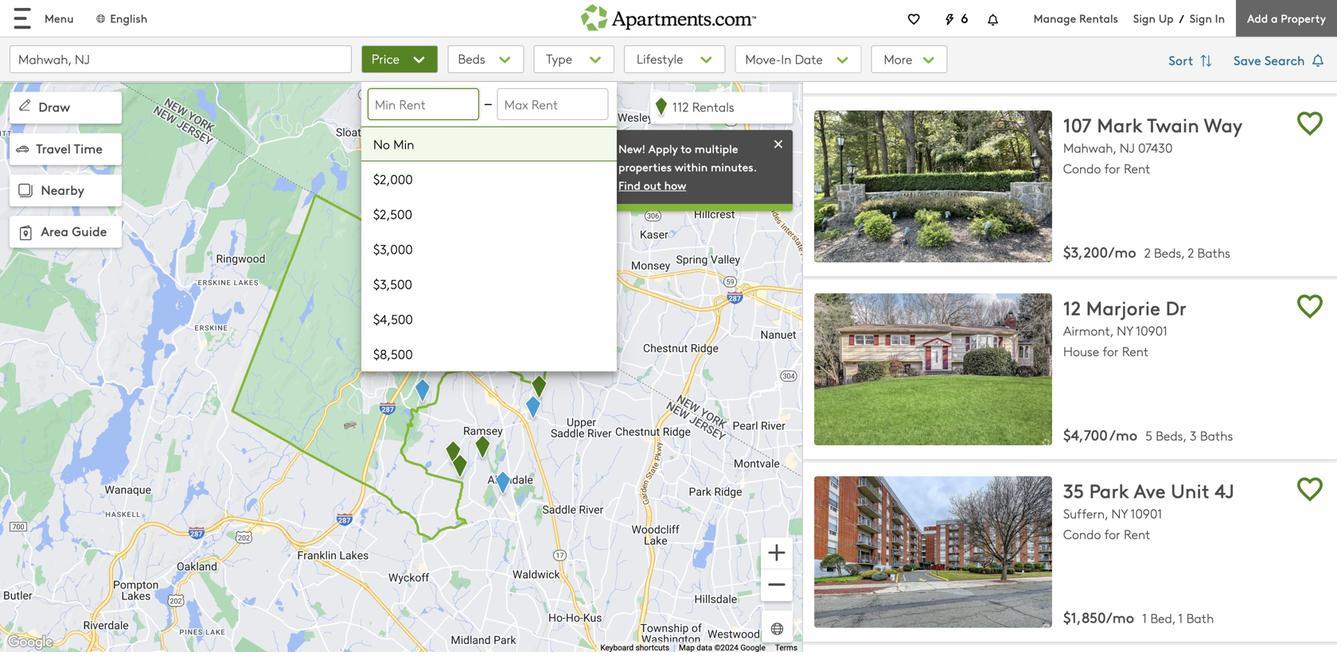 Task type: locate. For each thing, give the bounding box(es) containing it.
unit
[[1171, 477, 1210, 504]]

sign right /
[[1190, 10, 1212, 26]]

menu
[[45, 10, 74, 26]]

condo down "mahwah,"
[[1064, 160, 1101, 177]]

1 vertical spatial condo
[[1064, 526, 1101, 543]]

2
[[1145, 244, 1151, 262], [1188, 244, 1194, 262]]

price button
[[361, 45, 438, 73]]

for down suffern,
[[1105, 526, 1121, 543]]

1 vertical spatial margin image
[[14, 180, 37, 202]]

in left date
[[781, 50, 792, 68]]

rentals right 112
[[692, 98, 735, 115]]

in
[[1215, 10, 1225, 26], [781, 50, 792, 68]]

draw
[[38, 98, 70, 116]]

0 horizontal spatial 1
[[1143, 610, 1147, 627]]

5
[[1146, 427, 1153, 444]]

1 condo from the top
[[1064, 160, 1101, 177]]

beds, inside $3,200/mo 2 beds, 2 baths
[[1154, 244, 1185, 262]]

2 vertical spatial for
[[1105, 526, 1121, 543]]

margin image left 'area'
[[14, 222, 37, 244]]

save search
[[1234, 51, 1309, 69]]

12
[[1064, 295, 1081, 321]]

for right house
[[1103, 343, 1119, 360]]

0 vertical spatial beds,
[[1154, 244, 1185, 262]]

10901
[[1136, 322, 1168, 340], [1131, 505, 1163, 522]]

0 vertical spatial 10901
[[1136, 322, 1168, 340]]

nearby
[[41, 181, 84, 199]]

1 horizontal spatial in
[[1215, 10, 1225, 26]]

nj
[[1120, 139, 1135, 157]]

0 vertical spatial baths
[[1198, 244, 1231, 262]]

1 vertical spatial rentals
[[692, 98, 735, 115]]

0 vertical spatial margin image
[[16, 143, 29, 155]]

2 condo from the top
[[1064, 526, 1101, 543]]

sign up link
[[1134, 10, 1174, 26]]

in left add
[[1215, 10, 1225, 26]]

0 vertical spatial for
[[1105, 160, 1121, 177]]

ny
[[1117, 322, 1133, 340], [1112, 505, 1128, 522]]

0 vertical spatial ny
[[1117, 322, 1133, 340]]

0 vertical spatial margin image
[[16, 97, 33, 114]]

within
[[675, 159, 708, 175]]

sign
[[1134, 10, 1156, 26], [1190, 10, 1212, 26]]

beds, up dr
[[1154, 244, 1185, 262]]

rentals for 112
[[692, 98, 735, 115]]

0 vertical spatial condo
[[1064, 160, 1101, 177]]

margin image
[[16, 97, 33, 114], [14, 222, 37, 244]]

satellite view image
[[768, 621, 787, 639]]

1 left the bed,
[[1143, 610, 1147, 627]]

10901 inside 35 park ave unit 4j suffern, ny 10901 condo for rent
[[1131, 505, 1163, 522]]

112 rentals
[[673, 98, 735, 115]]

07430
[[1139, 139, 1173, 157]]

0 vertical spatial rent
[[1124, 160, 1151, 177]]

margin image for travel time
[[16, 143, 29, 155]]

manage rentals sign up / sign in
[[1034, 10, 1225, 26]]

area guide button
[[10, 216, 122, 248]]

margin image for nearby
[[14, 180, 37, 202]]

margin image left nearby
[[14, 180, 37, 202]]

park
[[1090, 477, 1129, 504]]

4j
[[1215, 477, 1235, 504]]

building photo - 12 marjorie dr image
[[814, 294, 1052, 446]]

type
[[546, 50, 572, 67]]

$3,500
[[373, 275, 412, 293]]

rent inside 107 mark twain way mahwah, nj 07430 condo for rent
[[1124, 160, 1151, 177]]

margin image
[[16, 143, 29, 155], [14, 180, 37, 202]]

1
[[1143, 610, 1147, 627], [1179, 610, 1183, 627]]

margin image inside 'draw' "button"
[[16, 97, 33, 114]]

manage
[[1034, 10, 1077, 26]]

1 horizontal spatial 2
[[1188, 244, 1194, 262]]

price
[[372, 50, 400, 67]]

1 sign from the left
[[1134, 10, 1156, 26]]

for down the nj
[[1105, 160, 1121, 177]]

10901 down ave
[[1131, 505, 1163, 522]]

building photo - 107 mark twain way image
[[814, 111, 1052, 263]]

property
[[1281, 10, 1326, 26]]

$1,850/mo 1 bed, 1 bath
[[1064, 608, 1214, 628]]

condo down suffern,
[[1064, 526, 1101, 543]]

1 horizontal spatial rentals
[[1080, 10, 1119, 26]]

margin image inside travel time button
[[16, 143, 29, 155]]

0 vertical spatial rentals
[[1080, 10, 1119, 26]]

1 vertical spatial margin image
[[14, 222, 37, 244]]

ave
[[1134, 477, 1166, 504]]

1 horizontal spatial sign
[[1190, 10, 1212, 26]]

baths
[[1198, 244, 1231, 262], [1200, 427, 1233, 444]]

ny inside 12 marjorie dr airmont, ny 10901 house for rent
[[1117, 322, 1133, 340]]

margin image inside area guide button
[[14, 222, 37, 244]]

lifestyle
[[637, 50, 683, 67]]

$2,500
[[373, 205, 412, 223]]

beds
[[458, 50, 485, 67]]

bath
[[1187, 610, 1214, 627]]

0 vertical spatial in
[[1215, 10, 1225, 26]]

10901 down dr
[[1136, 322, 1168, 340]]

condo
[[1064, 160, 1101, 177], [1064, 526, 1101, 543]]

area
[[41, 222, 69, 240]]

0 horizontal spatial rentals
[[692, 98, 735, 115]]

margin image left "travel"
[[16, 143, 29, 155]]

0 horizontal spatial sign
[[1134, 10, 1156, 26]]

rent down the nj
[[1124, 160, 1151, 177]]

rent
[[1124, 160, 1151, 177], [1122, 343, 1149, 360], [1124, 526, 1151, 543]]

add a property link
[[1236, 0, 1338, 37]]

new!
[[619, 141, 646, 156]]

lifestyle button
[[624, 45, 726, 73]]

up
[[1159, 10, 1174, 26]]

condo inside 107 mark twain way mahwah, nj 07430 condo for rent
[[1064, 160, 1101, 177]]

min
[[394, 135, 414, 153]]

for
[[1105, 160, 1121, 177], [1103, 343, 1119, 360], [1105, 526, 1121, 543]]

Max Rent telephone field
[[497, 88, 609, 120]]

beds button
[[448, 45, 524, 73]]

more
[[884, 50, 916, 68]]

1 vertical spatial 10901
[[1131, 505, 1163, 522]]

ny inside 35 park ave unit 4j suffern, ny 10901 condo for rent
[[1112, 505, 1128, 522]]

1 vertical spatial rent
[[1122, 343, 1149, 360]]

search
[[1265, 51, 1305, 69]]

in inside the manage rentals sign up / sign in
[[1215, 10, 1225, 26]]

1 horizontal spatial 1
[[1179, 610, 1183, 627]]

apartments.com logo image
[[581, 0, 756, 31]]

margin image left draw
[[16, 97, 33, 114]]

1 right the bed,
[[1179, 610, 1183, 627]]

2 vertical spatial rent
[[1124, 526, 1151, 543]]

way
[[1204, 112, 1243, 138]]

rentals inside the manage rentals sign up / sign in
[[1080, 10, 1119, 26]]

rent down 'marjorie'
[[1122, 343, 1149, 360]]

1 vertical spatial for
[[1103, 343, 1119, 360]]

beds,
[[1154, 244, 1185, 262], [1156, 427, 1187, 444]]

0 horizontal spatial 2
[[1145, 244, 1151, 262]]

save search button
[[1234, 45, 1328, 77]]

1 vertical spatial ny
[[1112, 505, 1128, 522]]

no
[[373, 135, 390, 153]]

sign left up
[[1134, 10, 1156, 26]]

ny down park in the right bottom of the page
[[1112, 505, 1128, 522]]

properties
[[619, 159, 672, 175]]

Location or Point of Interest text field
[[10, 45, 352, 73]]

112
[[673, 98, 689, 115]]

menu button
[[0, 0, 86, 37]]

1 vertical spatial beds,
[[1156, 427, 1187, 444]]

google image
[[4, 633, 57, 653]]

2 2 from the left
[[1188, 244, 1194, 262]]

Min Rent telephone field
[[368, 88, 479, 120]]

margin image inside nearby link
[[14, 180, 37, 202]]

10901 inside 12 marjorie dr airmont, ny 10901 house for rent
[[1136, 322, 1168, 340]]

travel
[[36, 139, 71, 157]]

add a property
[[1248, 10, 1326, 26]]

sort
[[1169, 51, 1197, 69]]

in inside move-in date button
[[781, 50, 792, 68]]

dr
[[1166, 295, 1187, 321]]

rent down ave
[[1124, 526, 1151, 543]]

rentals right manage
[[1080, 10, 1119, 26]]

ny down 'marjorie'
[[1117, 322, 1133, 340]]

0 horizontal spatial in
[[781, 50, 792, 68]]

beds, right "5"
[[1156, 427, 1187, 444]]

1 vertical spatial baths
[[1200, 427, 1233, 444]]

1 vertical spatial in
[[781, 50, 792, 68]]



Task type: describe. For each thing, give the bounding box(es) containing it.
draw button
[[10, 92, 122, 124]]

out
[[644, 178, 661, 193]]

$3,200/mo
[[1064, 242, 1137, 262]]

no min
[[373, 135, 414, 153]]

guide
[[72, 222, 107, 240]]

2 sign from the left
[[1190, 10, 1212, 26]]

building photo - 35 park ave image
[[814, 477, 1052, 629]]

manage rentals link
[[1034, 10, 1134, 26]]

find
[[619, 178, 641, 193]]

suffern,
[[1064, 505, 1108, 522]]

training image
[[771, 136, 787, 152]]

twain
[[1147, 112, 1200, 138]]

for inside 12 marjorie dr airmont, ny 10901 house for rent
[[1103, 343, 1119, 360]]

mark
[[1097, 112, 1143, 138]]

rent inside 35 park ave unit 4j suffern, ny 10901 condo for rent
[[1124, 526, 1151, 543]]

apply
[[649, 141, 678, 156]]

$3,200/mo 2 beds, 2 baths
[[1064, 242, 1231, 262]]

$8,500
[[373, 346, 413, 363]]

$4,700
[[1064, 425, 1108, 445]]

date
[[795, 50, 823, 68]]

/mo
[[1110, 425, 1138, 445]]

move-
[[745, 50, 781, 68]]

6
[[961, 9, 969, 27]]

add
[[1248, 10, 1268, 26]]

$4,500
[[373, 310, 413, 328]]

multiple
[[695, 141, 738, 156]]

/
[[1180, 11, 1184, 26]]

35
[[1064, 477, 1084, 504]]

a
[[1271, 10, 1278, 26]]

english
[[110, 10, 147, 26]]

travel time
[[36, 139, 103, 157]]

3
[[1190, 427, 1197, 444]]

2 1 from the left
[[1179, 610, 1183, 627]]

margin image for area guide
[[14, 222, 37, 244]]

107
[[1064, 112, 1092, 138]]

1 1 from the left
[[1143, 610, 1147, 627]]

1 2 from the left
[[1145, 244, 1151, 262]]

for inside 35 park ave unit 4j suffern, ny 10901 condo for rent
[[1105, 526, 1121, 543]]

condo inside 35 park ave unit 4j suffern, ny 10901 condo for rent
[[1064, 526, 1101, 543]]

baths inside $3,200/mo 2 beds, 2 baths
[[1198, 244, 1231, 262]]

how
[[664, 178, 687, 193]]

save
[[1234, 51, 1262, 69]]

airmont,
[[1064, 322, 1114, 340]]

time
[[74, 139, 103, 157]]

move-in date button
[[735, 45, 862, 73]]

house
[[1064, 343, 1100, 360]]

area guide
[[41, 222, 107, 240]]

rentals for manage
[[1080, 10, 1119, 26]]

move-in date
[[745, 50, 823, 68]]

rent inside 12 marjorie dr airmont, ny 10901 house for rent
[[1122, 343, 1149, 360]]

for inside 107 mark twain way mahwah, nj 07430 condo for rent
[[1105, 160, 1121, 177]]

travel time button
[[10, 133, 122, 165]]

marjorie
[[1086, 295, 1161, 321]]

find out how link
[[619, 178, 687, 193]]

sort button
[[1161, 45, 1224, 77]]

12 marjorie dr airmont, ny 10901 house for rent
[[1064, 295, 1187, 360]]

$3,000
[[373, 240, 413, 258]]

$2,000
[[373, 170, 413, 188]]

margin image for draw
[[16, 97, 33, 114]]

more button
[[871, 45, 948, 73]]

type button
[[534, 45, 615, 73]]

minutes.
[[711, 159, 757, 175]]

bed,
[[1151, 610, 1176, 627]]

35 park ave unit 4j suffern, ny 10901 condo for rent
[[1064, 477, 1235, 543]]

nearby link
[[10, 175, 122, 207]]

english link
[[94, 10, 147, 26]]

new! apply to multiple properties within minutes. find out how
[[619, 141, 757, 193]]

$4,700 /mo 5 beds, 3 baths
[[1064, 425, 1233, 445]]

$1,850/mo
[[1064, 608, 1135, 628]]

beds, inside $4,700 /mo 5 beds, 3 baths
[[1156, 427, 1187, 444]]

baths inside $4,700 /mo 5 beds, 3 baths
[[1200, 427, 1233, 444]]

to
[[681, 141, 692, 156]]

107 mark twain way mahwah, nj 07430 condo for rent
[[1064, 112, 1243, 177]]

mahwah,
[[1064, 139, 1117, 157]]

sign in link
[[1190, 10, 1225, 26]]

map region
[[0, 58, 1005, 653]]



Task type: vqa. For each thing, say whether or not it's contained in the screenshot.


